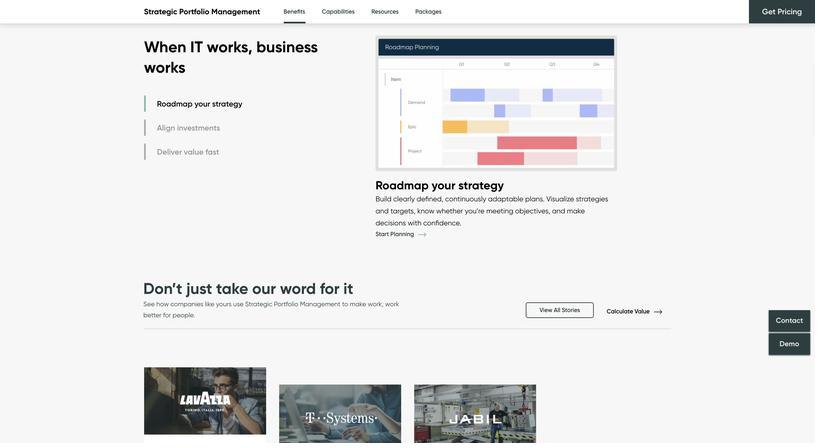 Task type: locate. For each thing, give the bounding box(es) containing it.
don't just take our word for it see how companies like yours use strategic portfolio management to make work, work better for people.
[[143, 279, 399, 320]]

word
[[280, 279, 316, 299]]

1 vertical spatial strategy
[[458, 178, 504, 193]]

roadmap inside roadmap your strategy link
[[157, 99, 193, 109]]

0 horizontal spatial your
[[195, 99, 210, 109]]

0 horizontal spatial strategy
[[212, 99, 242, 109]]

1 vertical spatial your
[[432, 178, 456, 193]]

0 horizontal spatial strategic
[[144, 7, 177, 16]]

your up defined,
[[432, 178, 456, 193]]

get pricing
[[762, 7, 802, 16]]

0 vertical spatial make
[[567, 207, 585, 215]]

1 vertical spatial portfolio
[[274, 301, 298, 309]]

1 vertical spatial roadmap
[[376, 178, 429, 193]]

1 horizontal spatial and
[[552, 207, 565, 215]]

benefits link
[[284, 0, 305, 25]]

roadmap
[[157, 99, 193, 109], [376, 178, 429, 193]]

roadmap up clearly at the top of the page
[[376, 178, 429, 193]]

strategic
[[144, 7, 177, 16], [245, 301, 272, 309]]

your inside the roadmap your strategy build clearly defined, continuously adaptable plans. visualize strategies and targets, know whether you're meeting objectives, and make decisions with confidence.
[[432, 178, 456, 193]]

value
[[635, 309, 650, 316]]

1 horizontal spatial portfolio
[[274, 301, 298, 309]]

build
[[376, 195, 392, 203]]

0 vertical spatial your
[[195, 99, 210, 109]]

strategy for roadmap your strategy
[[212, 99, 242, 109]]

for down how
[[163, 312, 171, 320]]

see
[[143, 301, 155, 309]]

calculate value
[[607, 309, 651, 316]]

1 horizontal spatial management
[[300, 301, 340, 309]]

roadmap up align
[[157, 99, 193, 109]]

for left it
[[320, 279, 340, 299]]

make down visualize
[[567, 207, 585, 215]]

know
[[417, 207, 435, 215]]

and down build on the top
[[376, 207, 389, 215]]

your up investments
[[195, 99, 210, 109]]

get
[[762, 7, 776, 16]]

0 horizontal spatial for
[[163, 312, 171, 320]]

0 horizontal spatial and
[[376, 207, 389, 215]]

1 vertical spatial make
[[350, 301, 366, 309]]

make
[[567, 207, 585, 215], [350, 301, 366, 309]]

1 horizontal spatial for
[[320, 279, 340, 299]]

0 horizontal spatial make
[[350, 301, 366, 309]]

value
[[184, 147, 204, 157]]

make right "to"
[[350, 301, 366, 309]]

1 horizontal spatial make
[[567, 207, 585, 215]]

0 vertical spatial for
[[320, 279, 340, 299]]

decisions
[[376, 219, 406, 228]]

align investments
[[157, 123, 220, 133]]

your
[[195, 99, 210, 109], [432, 178, 456, 193]]

start planning
[[376, 231, 416, 238]]

packages link
[[415, 0, 442, 24]]

align
[[157, 123, 175, 133]]

0 vertical spatial portfolio
[[179, 7, 209, 16]]

targets,
[[391, 207, 416, 215]]

roadmap inside the roadmap your strategy build clearly defined, continuously adaptable plans. visualize strategies and targets, know whether you're meeting objectives, and make decisions with confidence.
[[376, 178, 429, 193]]

portfolio
[[179, 7, 209, 16], [274, 301, 298, 309]]

0 horizontal spatial portfolio
[[179, 7, 209, 16]]

1 vertical spatial for
[[163, 312, 171, 320]]

strategy
[[212, 99, 242, 109], [458, 178, 504, 193]]

companies
[[170, 301, 203, 309]]

whether
[[436, 207, 463, 215]]

1 horizontal spatial roadmap
[[376, 178, 429, 193]]

1 vertical spatial management
[[300, 301, 340, 309]]

confidence.
[[423, 219, 461, 228]]

1 horizontal spatial strategy
[[458, 178, 504, 193]]

view all stories link
[[526, 303, 594, 319]]

make inside don't just take our word for it see how companies like yours use strategic portfolio management to make work, work better for people.
[[350, 301, 366, 309]]

when it works, business works
[[144, 37, 318, 77]]

don't
[[143, 279, 182, 299]]

defined,
[[417, 195, 444, 203]]

how
[[156, 301, 169, 309]]

1 horizontal spatial your
[[432, 178, 456, 193]]

0 vertical spatial strategy
[[212, 99, 242, 109]]

and down visualize
[[552, 207, 565, 215]]

1 horizontal spatial strategic
[[245, 301, 272, 309]]

work
[[385, 301, 399, 309]]

1 vertical spatial strategic
[[245, 301, 272, 309]]

0 horizontal spatial roadmap
[[157, 99, 193, 109]]

get pricing link
[[749, 0, 815, 23]]

roadmap for roadmap your strategy
[[157, 99, 193, 109]]

1 and from the left
[[376, 207, 389, 215]]

contact link
[[769, 311, 810, 332]]

your for roadmap your strategy build clearly defined, continuously adaptable plans. visualize strategies and targets, know whether you're meeting objectives, and make decisions with confidence.
[[432, 178, 456, 193]]

for
[[320, 279, 340, 299], [163, 312, 171, 320]]

0 vertical spatial roadmap
[[157, 99, 193, 109]]

works,
[[207, 37, 253, 57]]

meeting
[[486, 207, 513, 215]]

t-systems raises the bar for project management image
[[279, 385, 401, 444]]

strategy for roadmap your strategy build clearly defined, continuously adaptable plans. visualize strategies and targets, know whether you're meeting objectives, and make decisions with confidence.
[[458, 178, 504, 193]]

stories
[[562, 307, 580, 314]]

strategy inside the roadmap your strategy build clearly defined, continuously adaptable plans. visualize strategies and targets, know whether you're meeting objectives, and make decisions with confidence.
[[458, 178, 504, 193]]

lavazza curbs complexity and boosts innovation with spm image
[[144, 368, 266, 437]]

roadmap for roadmap your strategy build clearly defined, continuously adaptable plans. visualize strategies and targets, know whether you're meeting objectives, and make decisions with confidence.
[[376, 178, 429, 193]]

and
[[376, 207, 389, 215], [552, 207, 565, 215]]

portfolio inside don't just take our word for it see how companies like yours use strategic portfolio management to make work, work better for people.
[[274, 301, 298, 309]]

strategic portfolio management
[[144, 7, 260, 16]]

objectives,
[[515, 207, 550, 215]]

all
[[554, 307, 560, 314]]

investments
[[177, 123, 220, 133]]

management
[[211, 7, 260, 16], [300, 301, 340, 309]]

0 vertical spatial management
[[211, 7, 260, 16]]

works
[[144, 58, 186, 77]]



Task type: vqa. For each thing, say whether or not it's contained in the screenshot.
Events
no



Task type: describe. For each thing, give the bounding box(es) containing it.
deliver
[[157, 147, 182, 157]]

plan your strategy with an adaptable roadmap image
[[376, 29, 617, 178]]

view
[[540, 307, 552, 314]]

yours
[[216, 301, 232, 309]]

capabilities link
[[322, 0, 355, 24]]

our
[[252, 279, 276, 299]]

when
[[144, 37, 186, 57]]

benefits
[[284, 8, 305, 15]]

better
[[143, 312, 162, 320]]

deliver value fast link
[[144, 144, 244, 160]]

adaptable
[[488, 195, 524, 203]]

strategies
[[576, 195, 608, 203]]

view all stories
[[540, 307, 580, 314]]

roadmap your strategy build clearly defined, continuously adaptable plans. visualize strategies and targets, know whether you're meeting objectives, and make decisions with confidence.
[[376, 178, 608, 228]]

it
[[190, 37, 203, 57]]

packages
[[415, 8, 442, 15]]

calculate
[[607, 309, 633, 316]]

planning
[[390, 231, 414, 238]]

plans.
[[525, 195, 545, 203]]

use
[[233, 301, 244, 309]]

resources link
[[371, 0, 399, 24]]

make inside the roadmap your strategy build clearly defined, continuously adaptable plans. visualize strategies and targets, know whether you're meeting objectives, and make decisions with confidence.
[[567, 207, 585, 215]]

resources
[[371, 8, 399, 15]]

just
[[186, 279, 212, 299]]

clearly
[[393, 195, 415, 203]]

management inside don't just take our word for it see how companies like yours use strategic portfolio management to make work, work better for people.
[[300, 301, 340, 309]]

0 vertical spatial strategic
[[144, 7, 177, 16]]

demo
[[780, 340, 800, 349]]

capabilities
[[322, 8, 355, 15]]

your for roadmap your strategy
[[195, 99, 210, 109]]

roadmap your strategy link
[[144, 96, 244, 112]]

jabil improves outcomes image
[[414, 385, 536, 444]]

work,
[[368, 301, 384, 309]]

strategic inside don't just take our word for it see how companies like yours use strategic portfolio management to make work, work better for people.
[[245, 301, 272, 309]]

business
[[256, 37, 318, 57]]

roadmap your strategy
[[157, 99, 242, 109]]

it
[[344, 279, 353, 299]]

take
[[216, 279, 248, 299]]

like
[[205, 301, 214, 309]]

start planning link
[[376, 231, 436, 238]]

calculate value link
[[607, 309, 672, 316]]

contact
[[776, 317, 803, 326]]

start
[[376, 231, 389, 238]]

fast
[[206, 147, 219, 157]]

pricing
[[778, 7, 802, 16]]

visualize
[[547, 195, 574, 203]]

continuously
[[445, 195, 486, 203]]

2 and from the left
[[552, 207, 565, 215]]

with
[[408, 219, 422, 228]]

you're
[[465, 207, 485, 215]]

deliver value fast
[[157, 147, 219, 157]]

align investments link
[[144, 120, 244, 136]]

demo link
[[769, 334, 810, 355]]

people.
[[173, 312, 195, 320]]

0 horizontal spatial management
[[211, 7, 260, 16]]

to
[[342, 301, 348, 309]]



